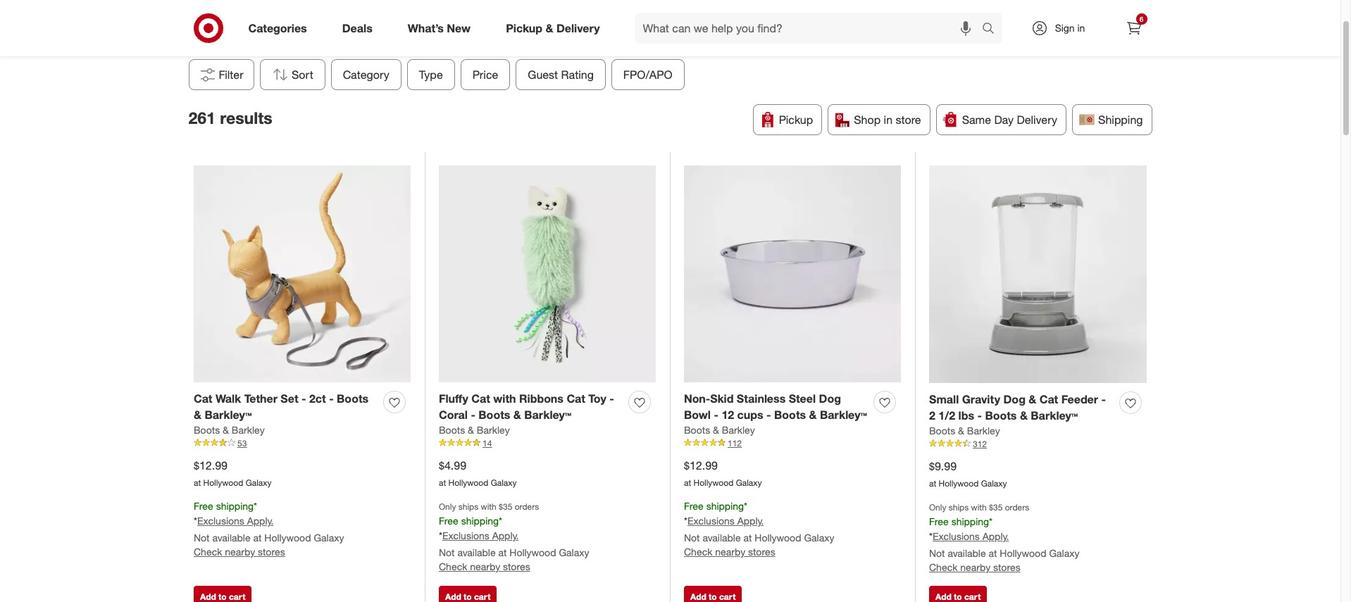 Task type: describe. For each thing, give the bounding box(es) containing it.
same day delivery button
[[936, 104, 1067, 135]]

filter
[[219, 68, 243, 82]]

to for 1/2
[[954, 592, 962, 602]]

cart for cups
[[719, 592, 736, 602]]

add to cart for cups
[[690, 592, 736, 602]]

barkley™ inside small gravity dog & cat feeder - 2 1/2 lbs - boots & barkley™
[[1031, 408, 1078, 422]]

search
[[975, 22, 1009, 36]]

bowl
[[684, 408, 711, 422]]

boots inside non-skid stainless steel dog bowl - 12 cups - boots & barkley™
[[774, 408, 806, 422]]

guest rating
[[528, 68, 593, 82]]

gravity
[[962, 392, 1000, 406]]

pickup button
[[753, 104, 822, 135]]

with for $4.99
[[481, 502, 496, 512]]

shipping
[[1098, 113, 1143, 127]]

14
[[483, 438, 492, 448]]

with inside fluffy cat with ribbons cat toy - coral - boots & barkley™
[[493, 392, 516, 406]]

steel
[[789, 392, 816, 406]]

shipping down $9.99 at hollywood galaxy
[[951, 516, 989, 528]]

to for &
[[218, 592, 227, 602]]

same
[[962, 113, 991, 127]]

add for fluffy cat with ribbons cat toy - coral - boots & barkley™
[[445, 592, 461, 602]]

non-
[[684, 392, 710, 406]]

cat left toy
[[567, 392, 585, 406]]

$12.99 at hollywood galaxy for cups
[[684, 458, 762, 488]]

& inside non-skid stainless steel dog bowl - 12 cups - boots & barkley™
[[809, 408, 817, 422]]

cups
[[737, 408, 763, 422]]

add to cart button for cups
[[684, 586, 742, 602]]

barkley left the (261)
[[659, 32, 697, 46]]

fpo/apo
[[623, 68, 672, 82]]

add for non-skid stainless steel dog bowl - 12 cups - boots & barkley™
[[690, 592, 706, 602]]

112 link
[[684, 437, 901, 449]]

1/2
[[939, 408, 955, 422]]

112
[[728, 438, 742, 448]]

boots & barkley for 1/2
[[929, 424, 1000, 436]]

ships for $9.99
[[949, 502, 969, 513]]

sign in
[[1055, 22, 1085, 34]]

galaxy inside the $4.99 at hollywood galaxy
[[491, 477, 517, 488]]

& inside pickup & delivery link
[[546, 21, 553, 35]]

53
[[237, 438, 247, 448]]

price button
[[460, 59, 510, 90]]

price
[[472, 68, 498, 82]]

in for sign
[[1077, 22, 1085, 34]]

only ships with $35 orders free shipping * * exclusions apply. not available at hollywood galaxy check nearby stores for $4.99
[[439, 502, 589, 573]]

deals
[[342, 21, 372, 35]]

boots inside small gravity dog & cat feeder - 2 1/2 lbs - boots & barkley™
[[985, 408, 1017, 422]]

day
[[994, 113, 1014, 127]]

boots up fpo/apo
[[616, 32, 646, 46]]

what's
[[408, 21, 444, 35]]

$12.99 for cat walk tether set - 2ct - boots & barkley™
[[194, 458, 227, 472]]

fluffy
[[439, 392, 468, 406]]

free shipping * * exclusions apply. not available at hollywood galaxy check nearby stores for barkley™
[[194, 500, 344, 558]]

at inside the $4.99 at hollywood galaxy
[[439, 477, 446, 488]]

hollywood inside $9.99 at hollywood galaxy
[[939, 478, 979, 489]]

$12.99 for non-skid stainless steel dog bowl - 12 cups - boots & barkley™
[[684, 458, 718, 472]]

same day delivery
[[962, 113, 1057, 127]]

261 results
[[188, 108, 272, 128]]

what's new link
[[396, 13, 488, 44]]

with for $9.99
[[971, 502, 987, 513]]

312 link
[[929, 438, 1147, 450]]

$9.99 at hollywood galaxy
[[929, 459, 1007, 489]]

cat walk tether set - 2ct - boots & barkley™ link
[[194, 391, 378, 423]]

sign
[[1055, 22, 1075, 34]]

what's new
[[408, 21, 471, 35]]

boots inside fluffy cat with ribbons cat toy - coral - boots & barkley™
[[479, 408, 510, 422]]

& inside fluffy cat with ribbons cat toy - coral - boots & barkley™
[[513, 408, 521, 422]]

6 link
[[1118, 13, 1149, 44]]

fluffy cat with ribbons cat toy - coral - boots & barkley™ link
[[439, 391, 623, 423]]

barkley for cat walk tether set - 2ct - boots & barkley™
[[232, 424, 265, 436]]

to for cups
[[709, 592, 717, 602]]

shipping down 112
[[706, 500, 744, 512]]

$4.99
[[439, 458, 466, 472]]

deals link
[[330, 13, 390, 44]]

boots & barkley link for 1/2
[[929, 424, 1000, 438]]

new
[[447, 21, 471, 35]]

guest rating button
[[516, 59, 605, 90]]

cat inside the 'cat walk tether set - 2ct - boots & barkley™'
[[194, 392, 212, 406]]

dog inside non-skid stainless steel dog bowl - 12 cups - boots & barkley™
[[819, 392, 841, 406]]

sort button
[[260, 59, 325, 90]]

to for -
[[464, 592, 472, 602]]

pickup & delivery
[[506, 21, 600, 35]]

shop in store
[[854, 113, 921, 127]]

cart for -
[[474, 592, 491, 602]]

ships for $4.99
[[458, 502, 478, 512]]

261
[[188, 108, 215, 128]]

add for cat walk tether set - 2ct - boots & barkley™
[[200, 592, 216, 602]]

shop in store button
[[828, 104, 930, 135]]

boots down walk
[[194, 424, 220, 436]]

cart for &
[[229, 592, 245, 602]]

sort
[[291, 68, 313, 82]]

6
[[1140, 15, 1143, 23]]

sign in link
[[1019, 13, 1107, 44]]

53 link
[[194, 437, 411, 449]]

pickup for pickup
[[779, 113, 813, 127]]

type
[[419, 68, 443, 82]]

only ships with $35 orders free shipping * * exclusions apply. not available at hollywood galaxy check nearby stores for $9.99
[[929, 502, 1079, 574]]

boots inside the 'cat walk tether set - 2ct - boots & barkley™'
[[337, 392, 369, 406]]

small gravity dog & cat feeder - 2 1/2 lbs - boots & barkley™
[[929, 392, 1106, 422]]

skid
[[710, 392, 734, 406]]

add to cart button for &
[[194, 586, 252, 602]]

results
[[220, 108, 272, 128]]

- right coral
[[471, 408, 475, 422]]



Task type: vqa. For each thing, say whether or not it's contained in the screenshot.
'collected' in the [This review was collected as part of a promotion.] How fun is this mug?? Mama Claus I am too! Ha this mug is so pretty and fun I absolutely love it! It's a nice sturdy mug made well with quality materials. The printing is smooth and shiny and the inside of the mug is white and smooth. I can't wait to wrap presents and have some hot cocoa or tea in this! Perfect also for cozying up on a chilly day or watching a movie! It also looks great just being out as decoration. I received an incentive to write this review.
no



Task type: locate. For each thing, give the bounding box(es) containing it.
in
[[1077, 22, 1085, 34], [884, 113, 893, 127]]

hollywood
[[203, 477, 243, 488], [448, 477, 488, 488], [694, 477, 734, 488], [939, 478, 979, 489], [264, 532, 311, 544], [755, 532, 801, 544], [510, 547, 556, 559], [1000, 548, 1046, 560]]

small gravity dog & cat feeder - 2 1/2 lbs - boots & barkley™ link
[[929, 392, 1114, 424]]

only down $4.99
[[439, 502, 456, 512]]

cat walk tether set - 2ct - boots & barkley™
[[194, 392, 369, 422]]

$12.99 at hollywood galaxy down 53
[[194, 458, 272, 488]]

barkley™ down walk
[[205, 408, 252, 422]]

only ships with $35 orders free shipping * * exclusions apply. not available at hollywood galaxy check nearby stores
[[439, 502, 589, 573], [929, 502, 1079, 574]]

delivery for same day delivery
[[1017, 113, 1057, 127]]

4 add to cart from the left
[[935, 592, 981, 602]]

pickup & delivery link
[[494, 13, 617, 44]]

small gravity dog & cat feeder - 2 1/2 lbs - boots & barkley™ image
[[929, 166, 1147, 383], [929, 166, 1147, 383]]

dog right gravity
[[1003, 392, 1026, 406]]

&
[[655, 1, 669, 26], [546, 21, 553, 35], [649, 32, 656, 46], [1029, 392, 1036, 406], [194, 408, 201, 422], [513, 408, 521, 422], [809, 408, 817, 422], [1020, 408, 1028, 422], [223, 424, 229, 436], [468, 424, 474, 436], [713, 424, 719, 436], [958, 424, 964, 436]]

orders
[[515, 502, 539, 512], [1005, 502, 1029, 513]]

barkley™ down feeder
[[1031, 408, 1078, 422]]

1 horizontal spatial $35
[[989, 502, 1003, 513]]

pickup
[[506, 21, 542, 35], [779, 113, 813, 127]]

only down $9.99
[[929, 502, 946, 513]]

boots & barkley link for &
[[194, 423, 265, 437]]

$12.99 down walk
[[194, 458, 227, 472]]

shipping
[[216, 500, 254, 512], [706, 500, 744, 512], [461, 515, 499, 527], [951, 516, 989, 528]]

categories
[[248, 21, 307, 35]]

boots & barkley up 14
[[439, 424, 510, 436]]

dog
[[819, 392, 841, 406], [1003, 392, 1026, 406]]

store
[[896, 113, 921, 127]]

0 vertical spatial pickup
[[506, 21, 542, 35]]

in for shop
[[884, 113, 893, 127]]

ships down $9.99 at hollywood galaxy
[[949, 502, 969, 513]]

dog inside small gravity dog & cat feeder - 2 1/2 lbs - boots & barkley™
[[1003, 392, 1026, 406]]

add to cart button
[[194, 586, 252, 602], [439, 586, 497, 602], [684, 586, 742, 602], [929, 586, 987, 602]]

filter button
[[188, 59, 254, 90]]

small
[[929, 392, 959, 406]]

orders down the $4.99 at hollywood galaxy
[[515, 502, 539, 512]]

not
[[194, 532, 210, 544], [684, 532, 700, 544], [439, 547, 455, 559], [929, 548, 945, 560]]

boots & barkley
[[194, 424, 265, 436], [439, 424, 510, 436], [684, 424, 755, 436], [929, 424, 1000, 436]]

- right lbs
[[977, 408, 982, 422]]

barkley for non-skid stainless steel dog bowl - 12 cups - boots & barkley™
[[722, 424, 755, 436]]

3 add to cart from the left
[[690, 592, 736, 602]]

1 horizontal spatial free shipping * * exclusions apply. not available at hollywood galaxy check nearby stores
[[684, 500, 834, 558]]

orders for $9.99
[[1005, 502, 1029, 513]]

orders for $4.99
[[515, 502, 539, 512]]

boots right 2ct
[[337, 392, 369, 406]]

exclusions apply. button
[[197, 514, 274, 528], [687, 514, 764, 528], [442, 529, 519, 543], [933, 530, 1009, 544]]

stainless
[[737, 392, 786, 406]]

1 horizontal spatial in
[[1077, 22, 1085, 34]]

ribbons
[[519, 392, 563, 406]]

barkley™ up 112 link
[[820, 408, 867, 422]]

delivery for pickup & delivery
[[556, 21, 600, 35]]

1 vertical spatial delivery
[[1017, 113, 1057, 127]]

barkley™ down ribbons
[[524, 408, 571, 422]]

only for $4.99
[[439, 502, 456, 512]]

-
[[301, 392, 306, 406], [329, 392, 334, 406], [609, 392, 614, 406], [1101, 392, 1106, 406], [471, 408, 475, 422], [714, 408, 718, 422], [766, 408, 771, 422], [977, 408, 982, 422]]

barkley up 53
[[232, 424, 265, 436]]

2 to from the left
[[464, 592, 472, 602]]

0 horizontal spatial $35
[[499, 502, 512, 512]]

boots up fpo/apo button
[[592, 1, 650, 26]]

with down the $4.99 at hollywood galaxy
[[481, 502, 496, 512]]

boots & barkley for &
[[194, 424, 265, 436]]

0 horizontal spatial in
[[884, 113, 893, 127]]

barkley™ inside the 'cat walk tether set - 2ct - boots & barkley™'
[[205, 408, 252, 422]]

boots & barkley link up 14
[[439, 423, 510, 437]]

3 to from the left
[[709, 592, 717, 602]]

2 free shipping * * exclusions apply. not available at hollywood galaxy check nearby stores from the left
[[684, 500, 834, 558]]

lbs
[[958, 408, 974, 422]]

boots down the steel
[[774, 408, 806, 422]]

2 add to cart from the left
[[445, 592, 491, 602]]

categories link
[[236, 13, 325, 44]]

312
[[973, 439, 987, 449]]

exclusions
[[197, 515, 244, 527], [687, 515, 735, 527], [442, 530, 489, 542], [933, 531, 980, 543]]

delivery inside button
[[1017, 113, 1057, 127]]

barkley up 14
[[477, 424, 510, 436]]

dog right the steel
[[819, 392, 841, 406]]

4 add from the left
[[935, 592, 951, 602]]

with down $9.99 at hollywood galaxy
[[971, 502, 987, 513]]

cat walk tether set - 2ct - boots & barkley™ image
[[194, 166, 411, 383], [194, 166, 411, 383]]

available
[[212, 532, 251, 544], [703, 532, 741, 544], [457, 547, 496, 559], [948, 548, 986, 560]]

$35 down $9.99 at hollywood galaxy
[[989, 502, 1003, 513]]

shipping down the $4.99 at hollywood galaxy
[[461, 515, 499, 527]]

0 vertical spatial delivery
[[556, 21, 600, 35]]

1 to from the left
[[218, 592, 227, 602]]

$35
[[499, 502, 512, 512], [989, 502, 1003, 513]]

3 add from the left
[[690, 592, 706, 602]]

with left ribbons
[[493, 392, 516, 406]]

14 link
[[439, 437, 656, 449]]

1 add to cart button from the left
[[194, 586, 252, 602]]

1 horizontal spatial orders
[[1005, 502, 1029, 513]]

$12.99 at hollywood galaxy down 112
[[684, 458, 762, 488]]

1 horizontal spatial dog
[[1003, 392, 1026, 406]]

1 horizontal spatial pickup
[[779, 113, 813, 127]]

barkley for fluffy cat with ribbons cat toy - coral - boots & barkley™
[[477, 424, 510, 436]]

boots down bowl
[[684, 424, 710, 436]]

non-skid stainless steel dog bowl - 12 cups - boots & barkley™ image
[[684, 166, 901, 383], [684, 166, 901, 383]]

barkley for small gravity dog & cat feeder - 2 1/2 lbs - boots & barkley™
[[967, 424, 1000, 436]]

1 vertical spatial pickup
[[779, 113, 813, 127]]

cat inside small gravity dog & cat feeder - 2 1/2 lbs - boots & barkley™
[[1040, 392, 1058, 406]]

0 horizontal spatial free shipping * * exclusions apply. not available at hollywood galaxy check nearby stores
[[194, 500, 344, 558]]

$4.99 at hollywood galaxy
[[439, 458, 517, 488]]

boots & barkley link
[[194, 423, 265, 437], [439, 423, 510, 437], [684, 423, 755, 437], [929, 424, 1000, 438]]

add to cart button for 1/2
[[929, 586, 987, 602]]

1 horizontal spatial $12.99
[[684, 458, 718, 472]]

feeder
[[1061, 392, 1098, 406]]

boots & barkley link down 12
[[684, 423, 755, 437]]

2 add to cart button from the left
[[439, 586, 497, 602]]

only for $9.99
[[929, 502, 946, 513]]

cat right fluffy
[[471, 392, 490, 406]]

shop
[[854, 113, 881, 127]]

- right toy
[[609, 392, 614, 406]]

add for small gravity dog & cat feeder - 2 1/2 lbs - boots & barkley™
[[935, 592, 951, 602]]

add
[[200, 592, 216, 602], [445, 592, 461, 602], [690, 592, 706, 602], [935, 592, 951, 602]]

2ct
[[309, 392, 326, 406]]

stores
[[258, 546, 285, 558], [748, 546, 775, 558], [503, 561, 530, 573], [993, 562, 1020, 574]]

$9.99
[[929, 459, 957, 473]]

boots & barkley link for -
[[439, 423, 510, 437]]

category button
[[331, 59, 401, 90]]

barkley up 312
[[967, 424, 1000, 436]]

0 horizontal spatial delivery
[[556, 21, 600, 35]]

at
[[194, 477, 201, 488], [439, 477, 446, 488], [684, 477, 691, 488], [929, 478, 936, 489], [253, 532, 262, 544], [744, 532, 752, 544], [498, 547, 507, 559], [989, 548, 997, 560]]

free shipping * * exclusions apply. not available at hollywood galaxy check nearby stores
[[194, 500, 344, 558], [684, 500, 834, 558]]

2
[[929, 408, 935, 422]]

1 $12.99 from the left
[[194, 458, 227, 472]]

$12.99 down bowl
[[684, 458, 718, 472]]

only
[[439, 502, 456, 512], [929, 502, 946, 513]]

toy
[[588, 392, 606, 406]]

boots & barkley boots & barkley (261)
[[592, 1, 748, 46]]

1 horizontal spatial $12.99 at hollywood galaxy
[[684, 458, 762, 488]]

boots & barkley down lbs
[[929, 424, 1000, 436]]

cart
[[229, 592, 245, 602], [474, 592, 491, 602], [719, 592, 736, 602], [964, 592, 981, 602]]

1 vertical spatial in
[[884, 113, 893, 127]]

1 horizontal spatial ships
[[949, 502, 969, 513]]

ships
[[458, 502, 478, 512], [949, 502, 969, 513]]

- down the stainless
[[766, 408, 771, 422]]

boots down gravity
[[985, 408, 1017, 422]]

barkley™
[[205, 408, 252, 422], [524, 408, 571, 422], [820, 408, 867, 422], [1031, 408, 1078, 422]]

hollywood inside the $4.99 at hollywood galaxy
[[448, 477, 488, 488]]

delivery right day
[[1017, 113, 1057, 127]]

- right 2ct
[[329, 392, 334, 406]]

category
[[343, 68, 389, 82]]

orders down $9.99 at hollywood galaxy
[[1005, 502, 1029, 513]]

3 cart from the left
[[719, 592, 736, 602]]

4 add to cart button from the left
[[929, 586, 987, 602]]

barkley™ inside fluffy cat with ribbons cat toy - coral - boots & barkley™
[[524, 408, 571, 422]]

at inside $9.99 at hollywood galaxy
[[929, 478, 936, 489]]

12
[[722, 408, 734, 422]]

1 free shipping * * exclusions apply. not available at hollywood galaxy check nearby stores from the left
[[194, 500, 344, 558]]

boots & barkley for -
[[439, 424, 510, 436]]

boots down coral
[[439, 424, 465, 436]]

in left store
[[884, 113, 893, 127]]

fluffy cat with ribbons cat toy - coral - boots & barkley™
[[439, 392, 614, 422]]

add to cart for 1/2
[[935, 592, 981, 602]]

check nearby stores button
[[194, 545, 285, 559], [684, 545, 775, 559], [439, 560, 530, 574], [929, 561, 1020, 575]]

search button
[[975, 13, 1009, 46]]

cart for 1/2
[[964, 592, 981, 602]]

cat left walk
[[194, 392, 212, 406]]

add to cart button for -
[[439, 586, 497, 602]]

1 horizontal spatial only
[[929, 502, 946, 513]]

4 to from the left
[[954, 592, 962, 602]]

$35 for $4.99
[[499, 502, 512, 512]]

type button
[[407, 59, 455, 90]]

1 horizontal spatial delivery
[[1017, 113, 1057, 127]]

0 vertical spatial in
[[1077, 22, 1085, 34]]

What can we help you find? suggestions appear below search field
[[634, 13, 985, 44]]

0 horizontal spatial dog
[[819, 392, 841, 406]]

add to cart for &
[[200, 592, 245, 602]]

- left 12
[[714, 408, 718, 422]]

nearby
[[225, 546, 255, 558], [715, 546, 745, 558], [470, 561, 500, 573], [960, 562, 990, 574]]

ships down the $4.99 at hollywood galaxy
[[458, 502, 478, 512]]

0 horizontal spatial pickup
[[506, 21, 542, 35]]

boots & barkley link up 53
[[194, 423, 265, 437]]

$35 down the $4.99 at hollywood galaxy
[[499, 502, 512, 512]]

& inside the 'cat walk tether set - 2ct - boots & barkley™'
[[194, 408, 201, 422]]

boots & barkley link down lbs
[[929, 424, 1000, 438]]

boots
[[592, 1, 650, 26], [616, 32, 646, 46], [337, 392, 369, 406], [479, 408, 510, 422], [774, 408, 806, 422], [985, 408, 1017, 422], [194, 424, 220, 436], [439, 424, 465, 436], [684, 424, 710, 436], [929, 424, 955, 436]]

0 horizontal spatial only
[[439, 502, 456, 512]]

0 horizontal spatial only ships with $35 orders free shipping * * exclusions apply. not available at hollywood galaxy check nearby stores
[[439, 502, 589, 573]]

boots up 14
[[479, 408, 510, 422]]

boots down 1/2
[[929, 424, 955, 436]]

boots & barkley up 53
[[194, 424, 265, 436]]

barkley™ inside non-skid stainless steel dog bowl - 12 cups - boots & barkley™
[[820, 408, 867, 422]]

2 cart from the left
[[474, 592, 491, 602]]

walk
[[215, 392, 241, 406]]

delivery up rating
[[556, 21, 600, 35]]

apply.
[[247, 515, 274, 527], [737, 515, 764, 527], [492, 530, 519, 542], [982, 531, 1009, 543]]

0 horizontal spatial ships
[[458, 502, 478, 512]]

barkley up the (261)
[[675, 1, 748, 26]]

0 horizontal spatial $12.99 at hollywood galaxy
[[194, 458, 272, 488]]

fluffy cat with ribbons cat toy - coral - boots & barkley™ image
[[439, 166, 656, 383], [439, 166, 656, 383]]

galaxy inside $9.99 at hollywood galaxy
[[981, 478, 1007, 489]]

$35 for $9.99
[[989, 502, 1003, 513]]

4 cart from the left
[[964, 592, 981, 602]]

free shipping * * exclusions apply. not available at hollywood galaxy check nearby stores for -
[[684, 500, 834, 558]]

$12.99 at hollywood galaxy for &
[[194, 458, 272, 488]]

2 $12.99 from the left
[[684, 458, 718, 472]]

3 add to cart button from the left
[[684, 586, 742, 602]]

(261)
[[700, 32, 725, 46]]

pickup inside button
[[779, 113, 813, 127]]

boots & barkley down 12
[[684, 424, 755, 436]]

2 add from the left
[[445, 592, 461, 602]]

coral
[[439, 408, 468, 422]]

barkley
[[675, 1, 748, 26], [659, 32, 697, 46], [232, 424, 265, 436], [477, 424, 510, 436], [722, 424, 755, 436], [967, 424, 1000, 436]]

in inside button
[[884, 113, 893, 127]]

1 cart from the left
[[229, 592, 245, 602]]

1 $12.99 at hollywood galaxy from the left
[[194, 458, 272, 488]]

non-skid stainless steel dog bowl - 12 cups - boots & barkley™
[[684, 392, 867, 422]]

boots & barkley link for cups
[[684, 423, 755, 437]]

0 horizontal spatial $12.99
[[194, 458, 227, 472]]

0 horizontal spatial orders
[[515, 502, 539, 512]]

2 $12.99 at hollywood galaxy from the left
[[684, 458, 762, 488]]

rating
[[561, 68, 593, 82]]

1 add to cart from the left
[[200, 592, 245, 602]]

free
[[194, 500, 213, 512], [684, 500, 704, 512], [439, 515, 458, 527], [929, 516, 949, 528]]

tether
[[244, 392, 277, 406]]

1 add from the left
[[200, 592, 216, 602]]

set
[[281, 392, 298, 406]]

guest
[[528, 68, 558, 82]]

1 horizontal spatial only ships with $35 orders free shipping * * exclusions apply. not available at hollywood galaxy check nearby stores
[[929, 502, 1079, 574]]

cat left feeder
[[1040, 392, 1058, 406]]

boots & barkley for cups
[[684, 424, 755, 436]]

- right feeder
[[1101, 392, 1106, 406]]

non-skid stainless steel dog bowl - 12 cups - boots & barkley™ link
[[684, 391, 868, 423]]

$12.99
[[194, 458, 227, 472], [684, 458, 718, 472]]

- left 2ct
[[301, 392, 306, 406]]

pickup for pickup & delivery
[[506, 21, 542, 35]]

shipping button
[[1072, 104, 1152, 135]]

barkley up 112
[[722, 424, 755, 436]]

in right sign
[[1077, 22, 1085, 34]]

shipping down 53
[[216, 500, 254, 512]]

cat
[[194, 392, 212, 406], [471, 392, 490, 406], [567, 392, 585, 406], [1040, 392, 1058, 406]]

fpo/apo button
[[611, 59, 684, 90]]

add to cart for -
[[445, 592, 491, 602]]



